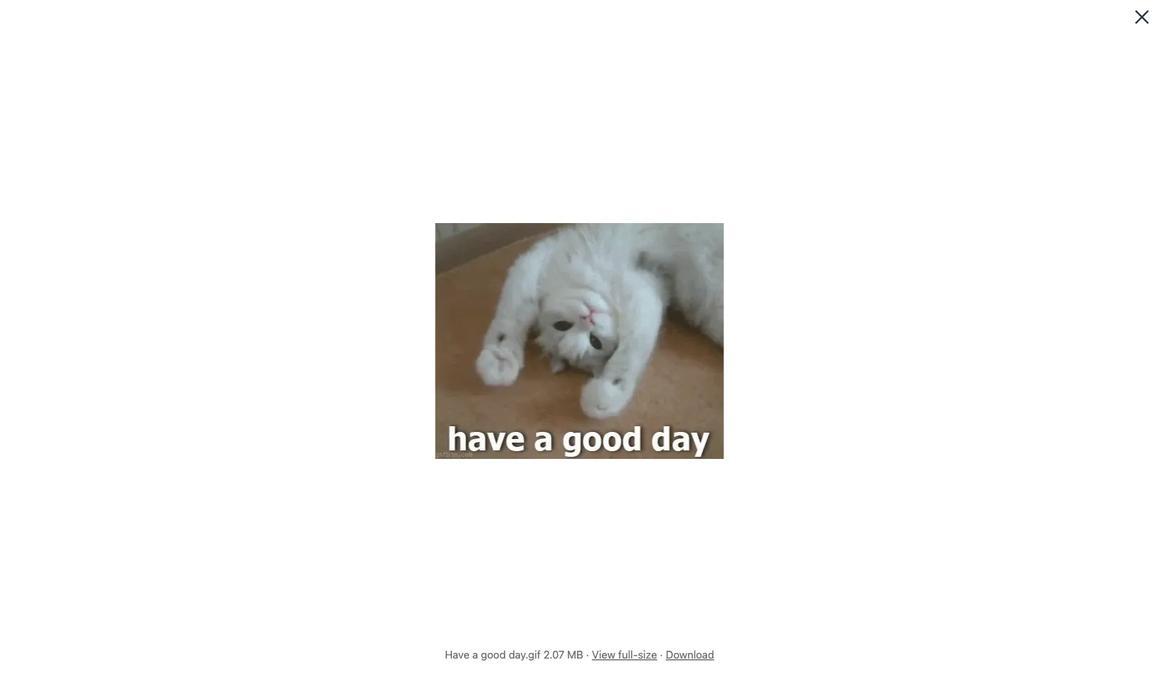Task type: locate. For each thing, give the bounding box(es) containing it.
main element
[[0, 0, 1159, 28]]

good
[[783, 333, 805, 344], [707, 455, 724, 463], [481, 649, 506, 661]]

1 horizontal spatial access
[[800, 211, 836, 223]]

download link
[[666, 649, 714, 661]]

day.gif
[[726, 455, 749, 463], [509, 649, 541, 661]]

0 vertical spatial this
[[838, 211, 858, 223]]

0 horizontal spatial who
[[346, 263, 368, 276]]

1 vertical spatial 1:37pm
[[543, 264, 573, 274]]

tim b. changed who can access this project
[[671, 211, 898, 223], [263, 263, 489, 276]]

great
[[671, 333, 694, 344]]

tim
[[671, 211, 690, 223], [263, 263, 282, 276], [671, 316, 690, 328]]

contact our basecamp experts link
[[699, 662, 850, 674]]

1 vertical spatial a
[[701, 455, 705, 463]]

0 vertical spatial have
[[681, 455, 698, 463]]

1 horizontal spatial tim b. changed who can access this project
[[671, 211, 898, 223]]

1 vertical spatial tim b. changed who can access this project
[[263, 263, 489, 276]]

access.
[[751, 228, 783, 238]]

0 horizontal spatial this
[[430, 263, 450, 276]]

1 vertical spatial project
[[452, 263, 489, 276]]

who
[[754, 211, 776, 223], [346, 263, 368, 276]]

1:32pm
[[587, 317, 616, 327]]

have for have a good day.gif
[[681, 455, 698, 463]]

day.gif for have a good day.gif 2.07 mb view full-size
[[509, 649, 541, 661]]

contact our basecamp experts
[[699, 662, 850, 674]]

1 vertical spatial good
[[707, 455, 724, 463]]

buy basecamp today link
[[465, 662, 568, 674]]

1 vertical spatial day.gif
[[509, 649, 541, 661]]

1 horizontal spatial basecamp
[[759, 662, 810, 674]]

2 vertical spatial good
[[481, 649, 506, 661]]

download
[[666, 649, 714, 661]]

0 horizontal spatial 1:37pm
[[543, 264, 573, 274]]

basecamp right buy
[[487, 662, 538, 674]]

1:37pm
[[587, 212, 616, 222], [543, 264, 573, 274]]

access
[[800, 211, 836, 223], [391, 263, 428, 276]]

0 horizontal spatial can
[[370, 263, 389, 276]]

1 vertical spatial 1:37pm element
[[543, 264, 573, 274]]

basecamp right the 'our'
[[759, 662, 810, 674]]

basecamp
[[487, 662, 538, 674], [759, 662, 810, 674]]

0 vertical spatial good
[[783, 333, 805, 344]]

0 horizontal spatial tim b. changed who can access this project
[[263, 263, 489, 276]]

have
[[681, 455, 698, 463], [445, 649, 470, 661]]

1:37pm element
[[587, 212, 616, 222], [543, 264, 573, 274]]

0 vertical spatial who
[[754, 211, 776, 223]]

0 horizontal spatial changed
[[298, 263, 343, 276]]

1 horizontal spatial a
[[701, 455, 705, 463]]

0 vertical spatial 1:37pm element
[[587, 212, 616, 222]]

tim burton image inside the main element
[[1132, 4, 1154, 25]]

view full-size link
[[592, 649, 657, 661]]

2.07
[[544, 649, 565, 661]]

0 vertical spatial tim
[[671, 211, 690, 223]]

granted
[[715, 228, 748, 238]]

1:37pm for the 1:37pm element to the right
[[587, 212, 616, 222]]

1 horizontal spatial tim burton image
[[1132, 4, 1154, 25]]

tim for terry was granted access.
[[671, 211, 690, 223]]

1 vertical spatial who
[[346, 263, 368, 276]]

0 vertical spatial tim burton image
[[1132, 4, 1154, 25]]

a for have a good day.gif
[[701, 455, 705, 463]]

1 horizontal spatial 1:37pm element
[[587, 212, 616, 222]]

0 vertical spatial tim b. changed who can access this project
[[671, 211, 898, 223]]

2 vertical spatial tim
[[671, 316, 690, 328]]

great times await[have a good day.gif]
[[671, 333, 840, 344]]

this
[[838, 211, 858, 223], [430, 263, 450, 276]]

0 horizontal spatial access
[[391, 263, 428, 276]]

1 horizontal spatial good
[[707, 455, 724, 463]]

0 horizontal spatial day.gif
[[509, 649, 541, 661]]

our
[[740, 662, 757, 674]]

a
[[776, 333, 781, 344], [701, 455, 705, 463], [472, 649, 478, 661]]

0 vertical spatial can
[[778, 211, 797, 223]]

have a good day.gif
[[681, 455, 751, 463]]

2 horizontal spatial a
[[776, 333, 781, 344]]

terry was granted access.
[[671, 228, 783, 238]]

0 horizontal spatial tim burton image
[[629, 313, 664, 347]]

1 horizontal spatial 1:37pm
[[587, 212, 616, 222]]

0 horizontal spatial basecamp
[[487, 662, 538, 674]]

changed
[[706, 211, 751, 223], [298, 263, 343, 276]]

have a good day.gif 2.07 mb view full-size
[[445, 649, 657, 661]]

0 vertical spatial b.
[[693, 211, 704, 223]]

1 vertical spatial tim
[[263, 263, 282, 276]]

1 horizontal spatial day.gif
[[726, 455, 749, 463]]

can
[[778, 211, 797, 223], [370, 263, 389, 276]]

0 vertical spatial day.gif
[[726, 455, 749, 463]]

0 vertical spatial a
[[776, 333, 781, 344]]

0 vertical spatial 1:37pm
[[587, 212, 616, 222]]

good for have a good day.gif 2.07 mb view full-size
[[481, 649, 506, 661]]

0 vertical spatial project
[[860, 211, 898, 223]]

mb
[[567, 649, 583, 661]]

buy basecamp today
[[465, 662, 568, 674]]

1 horizontal spatial have
[[681, 455, 698, 463]]

1 vertical spatial can
[[370, 263, 389, 276]]

2 vertical spatial a
[[472, 649, 478, 661]]

0 vertical spatial changed
[[706, 211, 751, 223]]

0 horizontal spatial a
[[472, 649, 478, 661]]

tim for great times await[have a good day.gif]
[[671, 316, 690, 328]]

0 horizontal spatial have
[[445, 649, 470, 661]]

tim burton image
[[1132, 4, 1154, 25], [629, 313, 664, 347]]

2 vertical spatial b.
[[693, 316, 704, 328]]

b.
[[693, 211, 704, 223], [285, 263, 295, 276], [693, 316, 704, 328]]

on
[[771, 316, 784, 328]]

1 horizontal spatial who
[[754, 211, 776, 223]]

0 horizontal spatial good
[[481, 649, 506, 661]]

1 vertical spatial tim burton image
[[629, 313, 664, 347]]

project
[[860, 211, 898, 223], [452, 263, 489, 276]]

1 vertical spatial changed
[[298, 263, 343, 276]]

have for have a good day.gif 2.07 mb view full-size
[[445, 649, 470, 661]]

1 vertical spatial have
[[445, 649, 470, 661]]

0 horizontal spatial project
[[452, 263, 489, 276]]



Task type: vqa. For each thing, say whether or not it's contained in the screenshot.
the top access
yes



Task type: describe. For each thing, give the bounding box(es) containing it.
buy
[[465, 662, 484, 674]]

1 vertical spatial access
[[391, 263, 428, 276]]

1 vertical spatial b.
[[285, 263, 295, 276]]

await[have
[[725, 333, 773, 344]]

1 horizontal spatial changed
[[706, 211, 751, 223]]

1 horizontal spatial project
[[860, 211, 898, 223]]

commented
[[706, 316, 768, 328]]

full-
[[618, 649, 638, 661]]

today
[[540, 662, 568, 674]]

contact
[[699, 662, 738, 674]]

was
[[695, 228, 712, 238]]

view
[[592, 649, 616, 661]]

b. for great
[[693, 316, 704, 328]]

good for have a good day.gif
[[707, 455, 724, 463]]

terry
[[671, 228, 693, 238]]

1:37pm for the left the 1:37pm element
[[543, 264, 573, 274]]

test
[[585, 289, 605, 303]]

1:32pm element
[[587, 317, 616, 327]]

0 horizontal spatial 1:37pm element
[[543, 264, 573, 274]]

day.gif for have a good day.gif
[[726, 455, 749, 463]]

experts
[[813, 662, 850, 674]]

1 basecamp from the left
[[487, 662, 538, 674]]

1 horizontal spatial this
[[838, 211, 858, 223]]

1 vertical spatial this
[[430, 263, 450, 276]]

times
[[697, 333, 723, 344]]

test link
[[585, 289, 605, 303]]

0 vertical spatial access
[[800, 211, 836, 223]]

day.gif]
[[808, 333, 840, 344]]

tim burton image
[[629, 208, 664, 242]]

a for have a good day.gif 2.07 mb view full-size
[[472, 649, 478, 661]]

b. for terry
[[693, 211, 704, 223]]

1 horizontal spatial can
[[778, 211, 797, 223]]

2 basecamp from the left
[[759, 662, 810, 674]]

tim b. commented on
[[671, 316, 786, 328]]

2 horizontal spatial good
[[783, 333, 805, 344]]

size
[[638, 649, 657, 661]]



